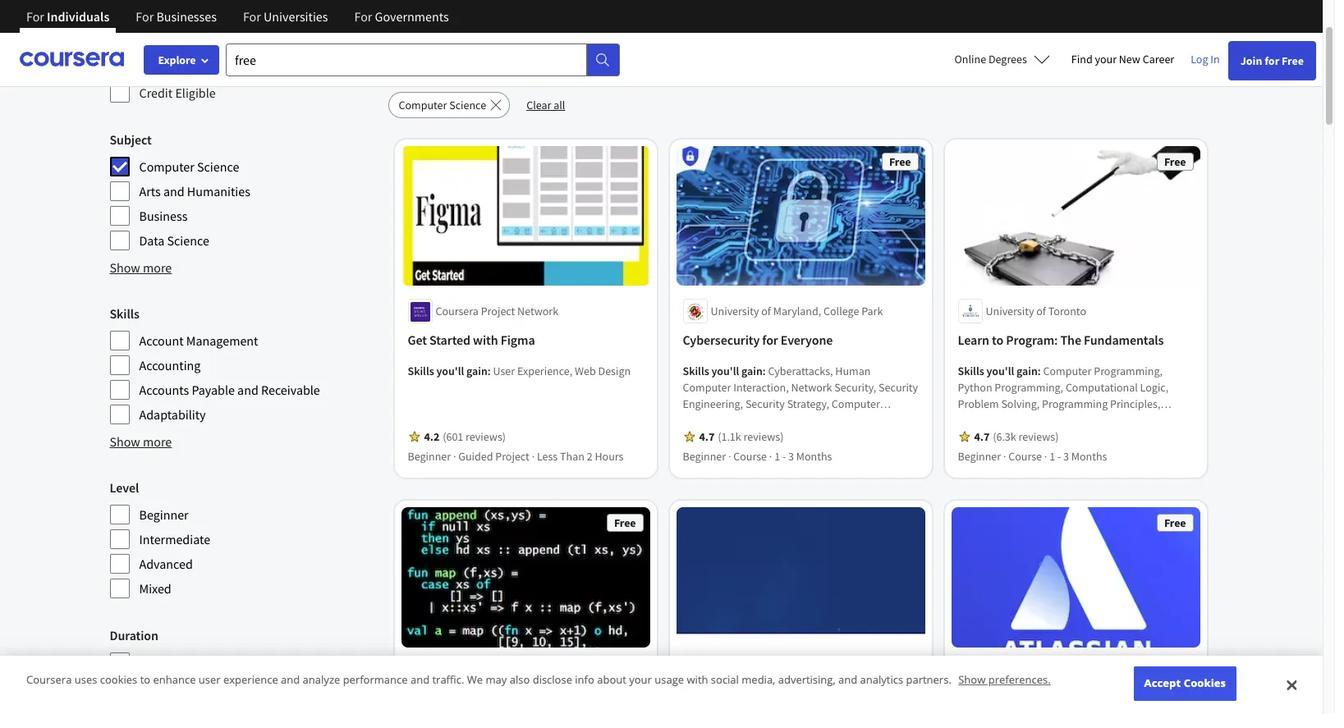 Task type: locate. For each thing, give the bounding box(es) containing it.
your right about
[[629, 673, 652, 688]]

show up level
[[110, 434, 140, 450]]

and right payable
[[237, 382, 259, 398]]

4.7 up mathematics on the bottom right
[[974, 430, 990, 445]]

0 horizontal spatial you'll
[[436, 364, 464, 379]]

banner navigation
[[13, 0, 462, 45]]

analyze
[[303, 673, 340, 688]]

4.7 left (1.1k
[[699, 430, 715, 445]]

4
[[150, 679, 156, 695]]

for left universities
[[243, 8, 261, 25]]

and left analyze
[[281, 673, 300, 688]]

0 vertical spatial with
[[473, 332, 498, 349]]

1 vertical spatial show
[[110, 434, 140, 450]]

2 for from the left
[[136, 8, 154, 25]]

university
[[711, 304, 759, 319], [986, 304, 1034, 319], [436, 666, 484, 681]]

0 horizontal spatial course
[[733, 450, 767, 464]]

thinking, down logic,
[[1144, 413, 1189, 428]]

advertising,
[[778, 673, 836, 688]]

1 for program:
[[1050, 450, 1055, 464]]

2 gain from the left
[[742, 364, 763, 379]]

show left atlassian
[[958, 673, 986, 688]]

6 · from the left
[[1044, 450, 1047, 464]]

0 horizontal spatial 2
[[196, 654, 203, 671]]

0 horizontal spatial management
[[186, 333, 258, 349]]

months down software at bottom right
[[796, 450, 832, 464]]

None search field
[[226, 43, 620, 76]]

skills you'll gain : up python
[[958, 364, 1043, 379]]

1 course from the left
[[733, 450, 767, 464]]

0 horizontal spatial beginner · course · 1 - 3 months
[[683, 450, 832, 464]]

leadership
[[764, 413, 817, 428]]

science inside button
[[449, 98, 486, 112]]

2 3 from the left
[[1063, 450, 1069, 464]]

0 vertical spatial science
[[449, 98, 486, 112]]

1 horizontal spatial for
[[762, 332, 778, 349]]

1 horizontal spatial 1
[[1050, 450, 1055, 464]]

1 horizontal spatial skills you'll gain :
[[958, 364, 1043, 379]]

less right guided
[[537, 450, 558, 464]]

1 3 from the left
[[788, 450, 794, 464]]

beginner down (6.3k
[[958, 450, 1001, 464]]

2 horizontal spatial reviews)
[[1019, 430, 1059, 445]]

project right guided
[[495, 450, 530, 464]]

university up program:
[[986, 304, 1034, 319]]

your right find
[[1095, 52, 1117, 67]]

0 vertical spatial show
[[110, 259, 140, 276]]

network
[[517, 304, 558, 319], [791, 381, 832, 395], [792, 666, 834, 681]]

2 beginner · course · 1 - 3 months from the left
[[958, 450, 1107, 464]]

1 vertical spatial than
[[166, 654, 194, 671]]

with left figma
[[473, 332, 498, 349]]

2
[[587, 450, 593, 464], [196, 654, 203, 671]]

security, right software at bottom right
[[818, 430, 860, 445]]

skills up account
[[110, 305, 139, 322]]

1 vertical spatial project
[[495, 450, 530, 464]]

beginner · course · 1 - 3 months for to
[[958, 450, 1107, 464]]

management up accounts payable and receivable
[[186, 333, 258, 349]]

beginner down risk
[[683, 450, 726, 464]]

1 horizontal spatial your
[[1095, 52, 1117, 67]]

for right join
[[1265, 53, 1279, 68]]

weeks
[[159, 679, 194, 695]]

degrees
[[989, 52, 1027, 67]]

1 horizontal spatial coursera project network
[[711, 666, 834, 681]]

coursera project network
[[436, 304, 558, 319], [711, 666, 834, 681]]

gain left user
[[466, 364, 488, 379]]

join for free
[[1240, 53, 1304, 68]]

science down business
[[167, 232, 209, 249]]

to right learn
[[992, 332, 1004, 349]]

2 : from the left
[[763, 364, 766, 379]]

2 more from the top
[[143, 434, 172, 450]]

data science
[[139, 232, 209, 249]]

2 inside duration group
[[196, 654, 203, 671]]

computer science inside "subject" group
[[139, 158, 239, 175]]

and left analytics
[[838, 673, 857, 688]]

1 horizontal spatial 2
[[587, 450, 593, 464]]

computational up tools,
[[1066, 381, 1138, 395]]

· down (1.1k
[[728, 450, 731, 464]]

university up cybersecurity
[[711, 304, 759, 319]]

join
[[1240, 53, 1262, 68]]

2 horizontal spatial of
[[1036, 304, 1046, 319]]

than inside duration group
[[166, 654, 194, 671]]

3 gain from the left
[[1017, 364, 1038, 379]]

cyberattacks,
[[768, 364, 833, 379]]

1 horizontal spatial you'll
[[712, 364, 739, 379]]

3 for from the left
[[243, 8, 261, 25]]

programming down solving,
[[1009, 413, 1074, 428]]

you'll for cybersecurity for everyone
[[712, 364, 739, 379]]

course for to
[[1009, 450, 1042, 464]]

1 1 from the left
[[774, 450, 780, 464]]

3 : from the left
[[1038, 364, 1041, 379]]

1 for from the left
[[26, 8, 44, 25]]

less up 4
[[139, 654, 163, 671]]

clear
[[526, 98, 551, 112]]

0 horizontal spatial computational
[[958, 430, 1030, 445]]

1 beginner · course · 1 - 3 months from the left
[[683, 450, 832, 464]]

2 skills you'll gain : from the left
[[958, 364, 1043, 379]]

- down software at bottom right
[[782, 450, 786, 464]]

web
[[575, 364, 596, 379]]

2 horizontal spatial coursera
[[711, 666, 754, 681]]

and down strategy,
[[819, 413, 838, 428]]

beginner down 4.2
[[408, 450, 451, 464]]

intermediate
[[139, 531, 210, 548]]

1 vertical spatial hours
[[205, 654, 238, 671]]

1 gain from the left
[[466, 364, 488, 379]]

0 horizontal spatial with
[[473, 332, 498, 349]]

-
[[782, 450, 786, 464], [1058, 450, 1061, 464]]

0 horizontal spatial university
[[436, 666, 484, 681]]

·
[[453, 450, 456, 464], [532, 450, 535, 464], [728, 450, 731, 464], [769, 450, 772, 464], [1003, 450, 1006, 464], [1044, 450, 1047, 464]]

4.7 (1.1k reviews)
[[699, 430, 784, 445]]

1 4.7 from the left
[[699, 430, 715, 445]]

also
[[510, 673, 530, 688]]

security left python
[[879, 381, 918, 395]]

hours inside duration group
[[205, 654, 238, 671]]

1 horizontal spatial -
[[1058, 450, 1061, 464]]

business
[[139, 208, 188, 224]]

computer science inside button
[[399, 98, 486, 112]]

course
[[733, 450, 767, 464], [1009, 450, 1042, 464]]

1 vertical spatial to
[[140, 673, 150, 688]]

reviews) for program:
[[1019, 430, 1059, 445]]

of
[[761, 304, 771, 319], [1036, 304, 1046, 319], [486, 666, 496, 681]]

skills you'll gain : down cybersecurity
[[683, 364, 768, 379]]

0 vertical spatial than
[[560, 450, 585, 464]]

management down software at bottom right
[[766, 446, 829, 461]]

1 vertical spatial coursera project network
[[711, 666, 834, 681]]

1 horizontal spatial hours
[[595, 450, 624, 464]]

: up "interaction,"
[[763, 364, 766, 379]]

1 horizontal spatial less
[[537, 450, 558, 464]]

to inside learn to program: the fundamentals link
[[992, 332, 1004, 349]]

project right social
[[756, 666, 790, 681]]

2 months from the left
[[1071, 450, 1107, 464]]

1 horizontal spatial management,
[[840, 413, 906, 428]]

1 more from the top
[[143, 259, 172, 276]]

0 horizontal spatial gain
[[466, 364, 488, 379]]

3 for everyone
[[788, 450, 794, 464]]

online
[[955, 52, 986, 67]]

fundamentals
[[1084, 332, 1164, 349]]

months down algorithms,
[[1071, 450, 1107, 464]]

1 horizontal spatial reviews)
[[744, 430, 784, 445]]

project
[[481, 304, 515, 319], [495, 450, 530, 464], [756, 666, 790, 681]]

0 horizontal spatial reviews)
[[466, 430, 506, 445]]

mathematics
[[958, 446, 1020, 461]]

you'll up python
[[987, 364, 1014, 379]]

for left individuals
[[26, 8, 44, 25]]

of left toronto
[[1036, 304, 1046, 319]]

2 course from the left
[[1009, 450, 1042, 464]]

1 horizontal spatial computer science
[[399, 98, 486, 112]]

1 show more from the top
[[110, 259, 172, 276]]

0 horizontal spatial less
[[139, 654, 163, 671]]

security down "interaction,"
[[745, 397, 785, 412]]

accept cookies
[[1144, 676, 1226, 691]]

(1.1k
[[718, 430, 741, 445]]

reviews) for with
[[466, 430, 506, 445]]

network right media,
[[792, 666, 834, 681]]

1 down software at bottom right
[[774, 450, 780, 464]]

· down 4.7 (6.3k reviews)
[[1044, 450, 1047, 464]]

0 horizontal spatial 1
[[774, 450, 780, 464]]

security
[[879, 381, 918, 395], [745, 397, 785, 412], [683, 413, 722, 428], [683, 446, 722, 461]]

0 horizontal spatial than
[[166, 654, 194, 671]]

1 horizontal spatial :
[[763, 364, 766, 379]]

1 vertical spatial management,
[[705, 430, 771, 445]]

0 vertical spatial more
[[143, 259, 172, 276]]

0 vertical spatial to
[[992, 332, 1004, 349]]

for for universities
[[243, 8, 261, 25]]

· down the (601
[[453, 450, 456, 464]]

programming, up logic,
[[1094, 364, 1163, 379]]

1 horizontal spatial thinking,
[[1144, 413, 1189, 428]]

1 vertical spatial your
[[629, 673, 652, 688]]

find
[[1071, 52, 1093, 67]]

to
[[992, 332, 1004, 349], [140, 673, 150, 688]]

months for program:
[[1071, 450, 1107, 464]]

all
[[554, 98, 565, 112]]

project up figma
[[481, 304, 515, 319]]

- for program:
[[1058, 450, 1061, 464]]

2 horizontal spatial gain
[[1017, 364, 1038, 379]]

show for data science
[[110, 259, 140, 276]]

· right incident
[[769, 450, 772, 464]]

computer science down what do you want to learn? "text box" at left top
[[399, 98, 486, 112]]

1 horizontal spatial 3
[[1063, 450, 1069, 464]]

arts
[[139, 183, 161, 200]]

1 horizontal spatial gain
[[742, 364, 763, 379]]

0 horizontal spatial computer science
[[139, 158, 239, 175]]

2 - from the left
[[1058, 450, 1061, 464]]

computational
[[1066, 381, 1138, 395], [958, 430, 1030, 445]]

show more for adaptability
[[110, 434, 172, 450]]

more down adaptability
[[143, 434, 172, 450]]

0 horizontal spatial coursera project network
[[436, 304, 558, 319]]

show more down data
[[110, 259, 172, 276]]

science up humanities
[[197, 158, 239, 175]]

with left social
[[687, 673, 708, 688]]

for for businesses
[[136, 8, 154, 25]]

0 horizontal spatial 3
[[788, 450, 794, 464]]

0 horizontal spatial 4.7
[[699, 430, 715, 445]]

1 horizontal spatial university
[[711, 304, 759, 319]]

4.7 for learn
[[974, 430, 990, 445]]

0 vertical spatial 2
[[587, 450, 593, 464]]

find your new career
[[1071, 52, 1174, 67]]

0 vertical spatial show more
[[110, 259, 172, 276]]

incident
[[724, 446, 764, 461]]

0 vertical spatial management,
[[840, 413, 906, 428]]

show more button for data science
[[110, 258, 172, 278]]

1 vertical spatial thinking,
[[1032, 430, 1077, 445]]

more down data
[[143, 259, 172, 276]]

security,
[[835, 381, 876, 395], [818, 430, 860, 445]]

join for free link
[[1228, 41, 1316, 80]]

What do you want to learn? text field
[[226, 43, 587, 76]]

for left everyone
[[762, 332, 778, 349]]

gain up "interaction,"
[[742, 364, 763, 379]]

2 1 from the left
[[1050, 450, 1055, 464]]

security, down 'human'
[[835, 381, 876, 395]]

for left "free"
[[516, 33, 544, 62]]

0 horizontal spatial thinking,
[[1032, 430, 1077, 445]]

1 horizontal spatial to
[[992, 332, 1004, 349]]

usage
[[655, 673, 684, 688]]

0 vertical spatial security,
[[835, 381, 876, 395]]

filter
[[110, 34, 146, 54]]

atlassian
[[986, 666, 1029, 681]]

computer science up arts and humanities
[[139, 158, 239, 175]]

0 vertical spatial your
[[1095, 52, 1117, 67]]

2 show more button from the top
[[110, 432, 172, 452]]

for left governments
[[354, 8, 372, 25]]

2 show more from the top
[[110, 434, 172, 450]]

0 vertical spatial computer science
[[399, 98, 486, 112]]

credit eligible
[[139, 85, 216, 101]]

reviews) right (6.3k
[[1019, 430, 1059, 445]]

interaction,
[[733, 381, 789, 395]]

skills you'll gain :
[[683, 364, 768, 379], [958, 364, 1043, 379]]

you'll for learn to program: the fundamentals
[[987, 364, 1014, 379]]

log in link
[[1183, 49, 1228, 69]]

1-
[[139, 679, 150, 695]]

coursera left uses
[[26, 673, 72, 688]]

and inside "subject" group
[[163, 183, 184, 200]]

subject
[[110, 131, 152, 148]]

2 horizontal spatial :
[[1038, 364, 1041, 379]]

1 vertical spatial more
[[143, 434, 172, 450]]

get started with figma
[[408, 332, 535, 349]]

of right we
[[486, 666, 496, 681]]

0 horizontal spatial of
[[486, 666, 496, 681]]

for individuals
[[26, 8, 109, 25]]

account
[[139, 333, 184, 349]]

2 you'll from the left
[[712, 364, 739, 379]]

career
[[1143, 52, 1174, 67]]

3 reviews) from the left
[[1019, 430, 1059, 445]]

beginner for learn
[[958, 450, 1001, 464]]

models,
[[724, 413, 762, 428]]

for up filter by
[[136, 8, 154, 25]]

1 vertical spatial 2
[[196, 654, 203, 671]]

of for program:
[[1036, 304, 1046, 319]]

1 horizontal spatial management
[[766, 446, 829, 461]]

university left may
[[436, 666, 484, 681]]

cookies
[[1184, 676, 1226, 691]]

guided
[[458, 450, 493, 464]]

4 for from the left
[[354, 8, 372, 25]]

1 horizontal spatial 4.7
[[974, 430, 990, 445]]

and
[[163, 183, 184, 200], [237, 382, 259, 398], [819, 413, 838, 428], [281, 673, 300, 688], [411, 673, 430, 688], [838, 673, 857, 688]]

1 vertical spatial management
[[766, 446, 829, 461]]

problem
[[958, 397, 999, 412]]

course down 4.7 (6.3k reviews)
[[1009, 450, 1042, 464]]

2 reviews) from the left
[[744, 430, 784, 445]]

reviews) for everyone
[[744, 430, 784, 445]]

of up cybersecurity for everyone
[[761, 304, 771, 319]]

programming, up solving,
[[995, 381, 1063, 395]]

cookies
[[100, 673, 137, 688]]

1 show more button from the top
[[110, 258, 172, 278]]

0 vertical spatial computational
[[1066, 381, 1138, 395]]

0 horizontal spatial :
[[488, 364, 491, 379]]

skills up engineering,
[[683, 364, 709, 379]]

· down (6.3k
[[1003, 450, 1006, 464]]

1 skills you'll gain : from the left
[[683, 364, 768, 379]]

0 vertical spatial management
[[186, 333, 258, 349]]

1 vertical spatial show more
[[110, 434, 172, 450]]

computer inside button
[[399, 98, 447, 112]]

design
[[598, 364, 631, 379]]

· right guided
[[532, 450, 535, 464]]

3 you'll from the left
[[987, 364, 1014, 379]]

: for cybersecurity for everyone
[[763, 364, 766, 379]]

management, down models,
[[705, 430, 771, 445]]

beginner
[[408, 450, 451, 464], [683, 450, 726, 464], [958, 450, 1001, 464], [139, 507, 189, 523]]

1 vertical spatial programming,
[[995, 381, 1063, 395]]

- down 4.7 (6.3k reviews)
[[1058, 450, 1061, 464]]

show more down adaptability
[[110, 434, 172, 450]]

explore
[[158, 53, 196, 67]]

: left user
[[488, 364, 491, 379]]

beginner · course · 1 - 3 months down 4.7 (1.1k reviews)
[[683, 450, 832, 464]]

coursera right usage
[[711, 666, 754, 681]]

1 horizontal spatial months
[[1071, 450, 1107, 464]]

to right cookies
[[140, 673, 150, 688]]

1 - from the left
[[782, 450, 786, 464]]

for for governments
[[354, 8, 372, 25]]

for for individuals
[[26, 8, 44, 25]]

skills down get at the top of page
[[408, 364, 434, 379]]

:
[[488, 364, 491, 379], [763, 364, 766, 379], [1038, 364, 1041, 379]]

network up get started with figma link
[[517, 304, 558, 319]]

reviews) up guided
[[466, 430, 506, 445]]

0 horizontal spatial for
[[516, 33, 544, 62]]

science down results
[[449, 98, 486, 112]]

1 months from the left
[[796, 450, 832, 464]]

management, down 'human'
[[840, 413, 906, 428]]

show down data
[[110, 259, 140, 276]]

2 horizontal spatial you'll
[[987, 364, 1014, 379]]

partners.
[[906, 673, 952, 688]]

computational up mathematics on the bottom right
[[958, 430, 1030, 445]]

management inside the skills group
[[186, 333, 258, 349]]

2 horizontal spatial for
[[1265, 53, 1279, 68]]

you'll down cybersecurity
[[712, 364, 739, 379]]

filter by
[[110, 34, 167, 54]]

1 reviews) from the left
[[466, 430, 506, 445]]

reviews) up incident
[[744, 430, 784, 445]]

online degrees
[[955, 52, 1027, 67]]

network up strategy,
[[791, 381, 832, 395]]

show for adaptability
[[110, 434, 140, 450]]

gain down program:
[[1017, 364, 1038, 379]]

3
[[788, 450, 794, 464], [1063, 450, 1069, 464]]

course down 4.7 (1.1k reviews)
[[733, 450, 767, 464]]

2 horizontal spatial university
[[986, 304, 1034, 319]]

2 4.7 from the left
[[974, 430, 990, 445]]

coursera up started
[[436, 304, 479, 319]]

0 vertical spatial coursera project network
[[436, 304, 558, 319]]

humanities
[[187, 183, 250, 200]]

university of toronto
[[986, 304, 1086, 319]]

analytics
[[860, 673, 903, 688]]

1 vertical spatial show more button
[[110, 432, 172, 452]]

management
[[186, 333, 258, 349], [766, 446, 829, 461]]

gain
[[466, 364, 488, 379], [742, 364, 763, 379], [1017, 364, 1038, 379]]

performance
[[343, 673, 408, 688]]

1 for everyone
[[774, 450, 780, 464]]

0 horizontal spatial skills you'll gain :
[[683, 364, 768, 379]]

duration group
[[110, 626, 378, 714]]

programming up tools,
[[1042, 397, 1108, 412]]

1 vertical spatial less
[[139, 654, 163, 671]]

1 horizontal spatial programming,
[[1094, 364, 1163, 379]]

thinking,
[[1144, 413, 1189, 428], [1032, 430, 1077, 445]]

individuals
[[47, 8, 109, 25]]

you'll down started
[[436, 364, 464, 379]]



Task type: vqa. For each thing, say whether or not it's contained in the screenshot.
University of Toronto
yes



Task type: describe. For each thing, give the bounding box(es) containing it.
for governments
[[354, 8, 449, 25]]

security up risk
[[683, 413, 722, 428]]

log
[[1191, 52, 1208, 67]]

may
[[486, 673, 507, 688]]

new
[[1119, 52, 1140, 67]]

university for to
[[986, 304, 1034, 319]]

get
[[408, 332, 427, 349]]

beginner for get
[[408, 450, 451, 464]]

0 horizontal spatial coursera
[[26, 673, 72, 688]]

beginner · guided project · less than 2 hours
[[408, 450, 624, 464]]

washington
[[498, 666, 555, 681]]

- for everyone
[[782, 450, 786, 464]]

for for join for free
[[1265, 53, 1279, 68]]

coursera image
[[20, 46, 124, 72]]

and inside the skills group
[[237, 382, 259, 398]]

account management
[[139, 333, 258, 349]]

critical
[[1107, 413, 1141, 428]]

toronto
[[1048, 304, 1086, 319]]

beginner for cybersecurity
[[683, 450, 726, 464]]

skills you'll gain : user experience, web design
[[408, 364, 631, 379]]

learn to program: the fundamentals
[[958, 332, 1164, 349]]

university of maryland, college park
[[711, 304, 883, 319]]

learn
[[958, 332, 989, 349]]

human
[[835, 364, 871, 379]]

show more button for adaptability
[[110, 432, 172, 452]]

5 · from the left
[[1003, 450, 1006, 464]]

4.2 (601 reviews)
[[424, 430, 506, 445]]

experience,
[[517, 364, 573, 379]]

0 horizontal spatial to
[[140, 673, 150, 688]]

beginner inside level group
[[139, 507, 189, 523]]

info
[[575, 673, 594, 688]]

1 horizontal spatial computational
[[1066, 381, 1138, 395]]

university for for
[[711, 304, 759, 319]]

data
[[139, 232, 164, 249]]

(6.3k
[[993, 430, 1016, 445]]

cyberattacks, human computer interaction, network security, security engineering, security strategy, computer security models, leadership and management, risk management, software security, computer security incident management
[[683, 364, 918, 461]]

software
[[773, 430, 816, 445]]

social
[[711, 673, 739, 688]]

4.7 for cybersecurity
[[699, 430, 715, 445]]

businesses
[[156, 8, 217, 25]]

user
[[199, 673, 221, 688]]

skills up python
[[958, 364, 984, 379]]

cybersecurity for everyone link
[[683, 330, 918, 350]]

maryland,
[[773, 304, 821, 319]]

less inside duration group
[[139, 654, 163, 671]]

online degrees button
[[941, 41, 1063, 77]]

0 vertical spatial programming,
[[1094, 364, 1163, 379]]

(601
[[443, 430, 463, 445]]

eligible
[[175, 85, 216, 101]]

logic,
[[1140, 381, 1169, 395]]

get started with figma link
[[408, 330, 643, 350]]

by
[[150, 34, 167, 54]]

the
[[1060, 332, 1081, 349]]

1 vertical spatial security,
[[818, 430, 860, 445]]

skills you'll gain : for learn
[[958, 364, 1043, 379]]

4.7 (6.3k reviews)
[[974, 430, 1059, 445]]

more for adaptability
[[143, 434, 172, 450]]

for for cybersecurity for everyone
[[762, 332, 778, 349]]

coursera uses cookies to enhance user experience and analyze performance and traffic. we may also disclose info about your usage with social media, advertising, and analytics partners. show preferences.
[[26, 673, 1051, 688]]

started
[[430, 332, 471, 349]]

user
[[493, 364, 515, 379]]

less than 2 hours
[[139, 654, 238, 671]]

and inside cyberattacks, human computer interaction, network security, security engineering, security strategy, computer security models, leadership and management, risk management, software security, computer security incident management
[[819, 413, 838, 428]]

accounts
[[139, 382, 189, 398]]

show preferences. link
[[958, 673, 1051, 688]]

network inside cyberattacks, human computer interaction, network security, security engineering, security strategy, computer security models, leadership and management, risk management, software security, computer security incident management
[[791, 381, 832, 395]]

accept
[[1144, 676, 1181, 691]]

0 horizontal spatial management,
[[705, 430, 771, 445]]

gain for learn
[[1017, 364, 1038, 379]]

2 vertical spatial network
[[792, 666, 834, 681]]

2 · from the left
[[532, 450, 535, 464]]

months for everyone
[[796, 450, 832, 464]]

1,310
[[388, 33, 441, 62]]

: for learn to program: the fundamentals
[[1038, 364, 1041, 379]]

"free"
[[549, 33, 610, 62]]

skills group
[[110, 304, 378, 425]]

3 · from the left
[[728, 450, 731, 464]]

skills you'll gain : for cybersecurity
[[683, 364, 768, 379]]

subject group
[[110, 130, 378, 251]]

3 for program:
[[1063, 450, 1069, 464]]

arts and humanities
[[139, 183, 250, 200]]

tools,
[[1077, 413, 1105, 428]]

algorithms,
[[1080, 430, 1135, 445]]

clear all button
[[517, 92, 575, 118]]

computer science button
[[388, 92, 510, 118]]

mixed
[[139, 581, 171, 597]]

college
[[824, 304, 859, 319]]

for businesses
[[136, 8, 217, 25]]

2 vertical spatial project
[[756, 666, 790, 681]]

disclose
[[533, 673, 572, 688]]

1 horizontal spatial than
[[560, 450, 585, 464]]

1 vertical spatial programming
[[1009, 413, 1074, 428]]

level group
[[110, 478, 378, 599]]

learn to program: the fundamentals link
[[958, 330, 1194, 350]]

1 horizontal spatial coursera
[[436, 304, 479, 319]]

accept cookies button
[[1134, 667, 1237, 701]]

computer inside "subject" group
[[139, 158, 194, 175]]

payable
[[192, 382, 235, 398]]

about
[[597, 673, 626, 688]]

principles,
[[1110, 397, 1161, 412]]

0 vertical spatial project
[[481, 304, 515, 319]]

computer programming, python programming, computational logic, problem solving, programming principles, computer programming tools, critical thinking, computational thinking, algorithms, mathematics
[[958, 364, 1189, 461]]

1 vertical spatial computational
[[958, 430, 1030, 445]]

park
[[861, 304, 883, 319]]

1 · from the left
[[453, 450, 456, 464]]

duration
[[110, 627, 158, 644]]

1 vertical spatial science
[[197, 158, 239, 175]]

log in
[[1191, 52, 1220, 67]]

python
[[958, 381, 992, 395]]

2 vertical spatial show
[[958, 673, 986, 688]]

0 vertical spatial network
[[517, 304, 558, 319]]

1 : from the left
[[488, 364, 491, 379]]

skills inside group
[[110, 305, 139, 322]]

course for for
[[733, 450, 767, 464]]

0 horizontal spatial your
[[629, 673, 652, 688]]

1 vertical spatial with
[[687, 673, 708, 688]]

credit
[[139, 85, 173, 101]]

cybersecurity
[[683, 332, 760, 349]]

results
[[446, 33, 512, 62]]

we
[[467, 673, 483, 688]]

0 vertical spatial less
[[537, 450, 558, 464]]

adaptability
[[139, 406, 206, 423]]

find your new career link
[[1063, 49, 1183, 70]]

1 you'll from the left
[[436, 364, 464, 379]]

2 vertical spatial science
[[167, 232, 209, 249]]

more for data science
[[143, 259, 172, 276]]

governments
[[375, 8, 449, 25]]

0 vertical spatial programming
[[1042, 397, 1108, 412]]

1-4 weeks
[[139, 679, 194, 695]]

preferences.
[[988, 673, 1051, 688]]

explore button
[[144, 45, 219, 75]]

figma
[[501, 332, 535, 349]]

4 · from the left
[[769, 450, 772, 464]]

and left traffic.
[[411, 673, 430, 688]]

uses
[[75, 673, 97, 688]]

management inside cyberattacks, human computer interaction, network security, security engineering, security strategy, computer security models, leadership and management, risk management, software security, computer security incident management
[[766, 446, 829, 461]]

0 horizontal spatial programming,
[[995, 381, 1063, 395]]

gain for cybersecurity
[[742, 364, 763, 379]]

security down risk
[[683, 446, 722, 461]]

everyone
[[781, 332, 833, 349]]

of for everyone
[[761, 304, 771, 319]]

solving,
[[1001, 397, 1040, 412]]

beginner · course · 1 - 3 months for for
[[683, 450, 832, 464]]

show more for data science
[[110, 259, 172, 276]]



